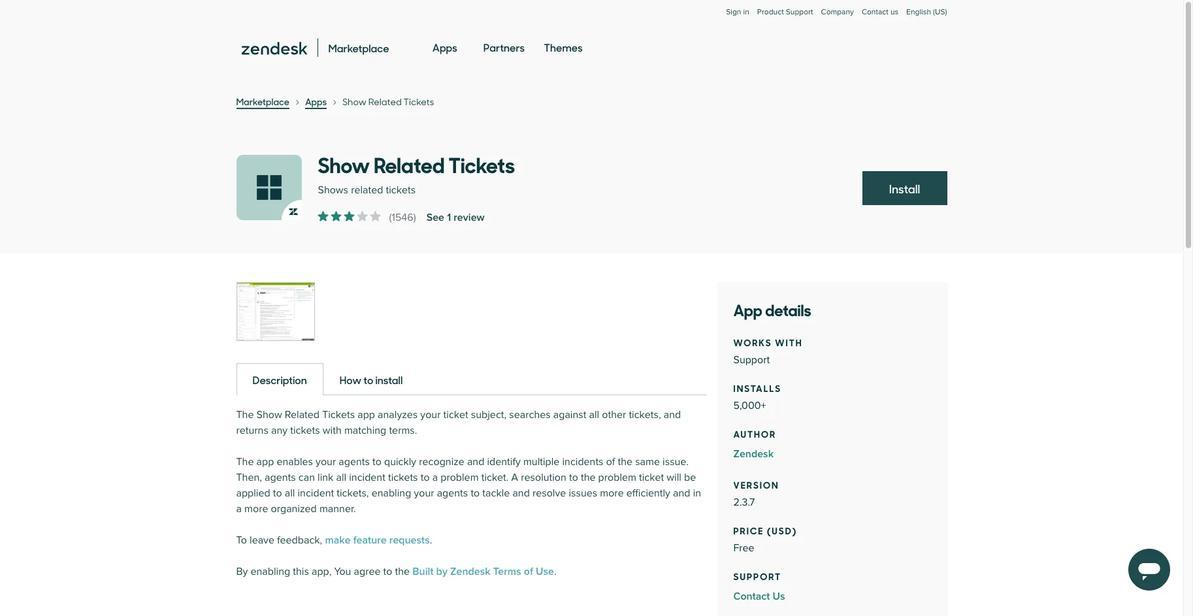 Task type: describe. For each thing, give the bounding box(es) containing it.
issues
[[569, 487, 598, 500]]

review
[[454, 211, 485, 224]]

in inside the app enables your agents to quickly recognize and identify multiple incidents of the same issue. then, agents can link all incident tickets to a problem ticket. a resolution to the problem ticket will be applied to all incident tickets, enabling your agents to tackle and resolve issues more efficiently and in a more organized manner.
[[693, 487, 702, 500]]

contact for contact us
[[734, 590, 770, 603]]

app
[[734, 297, 763, 321]]

show related tickets
[[343, 95, 434, 108]]

multiple
[[524, 456, 560, 469]]

2 star fill image from the left
[[344, 211, 355, 222]]

resolve
[[533, 487, 566, 500]]

support inside "works with support"
[[734, 354, 770, 367]]

product
[[758, 7, 784, 17]]

how to install
[[340, 373, 403, 387]]

details
[[766, 297, 812, 321]]

identify
[[487, 456, 521, 469]]

to leave feedback, make feature requests .
[[236, 534, 432, 547]]

make
[[325, 534, 351, 547]]

built
[[413, 566, 434, 579]]

2 vertical spatial your
[[414, 487, 434, 500]]

returns
[[236, 424, 269, 437]]

0 horizontal spatial the
[[395, 566, 410, 579]]

install
[[376, 373, 403, 387]]

to down incidents
[[569, 471, 578, 484]]

(us)
[[934, 7, 948, 17]]

this
[[293, 566, 309, 579]]

product support link
[[758, 7, 814, 17]]

to left quickly
[[373, 456, 382, 469]]

by enabling this app, you agree to the built by zendesk terms of use .
[[236, 566, 557, 579]]

requests
[[390, 534, 430, 547]]

with inside "works with support"
[[775, 335, 803, 349]]

of for incidents
[[606, 456, 615, 469]]

author
[[734, 427, 777, 441]]

feedback,
[[277, 534, 322, 547]]

1 vertical spatial .
[[554, 566, 557, 579]]

agree
[[354, 566, 381, 579]]

and up ticket.
[[467, 456, 485, 469]]

any
[[271, 424, 288, 437]]

the show related tickets app analyzes your ticket subject, searches against all other tickets, and returns any tickets with matching terms.
[[236, 409, 681, 437]]

1 horizontal spatial zendesk
[[734, 448, 774, 461]]

version
[[734, 478, 780, 492]]

0 horizontal spatial .
[[430, 534, 432, 547]]

1 vertical spatial more
[[245, 503, 268, 516]]

2 vertical spatial support
[[734, 569, 782, 583]]

app inside the app enables your agents to quickly recognize and identify multiple incidents of the same issue. then, agents can link all incident tickets to a problem ticket. a resolution to the problem ticket will be applied to all incident tickets, enabling your agents to tackle and resolve issues more efficiently and in a more organized manner.
[[257, 456, 274, 469]]

to left tackle
[[471, 487, 480, 500]]

incidents
[[563, 456, 604, 469]]

2 vertical spatial agents
[[437, 487, 468, 500]]

tickets inside the show related tickets app analyzes your ticket subject, searches against all other tickets, and returns any tickets with matching terms.
[[322, 409, 355, 422]]

1 vertical spatial all
[[336, 471, 347, 484]]

( 1546 )
[[389, 211, 416, 224]]

contact us
[[862, 7, 899, 17]]

subject,
[[471, 409, 507, 422]]

by
[[436, 566, 448, 579]]

the for the app enables your agents to quickly recognize and identify multiple incidents of the same issue. then, agents can link all incident tickets to a problem ticket. a resolution to the problem ticket will be applied to all incident tickets, enabling your agents to tackle and resolve issues more efficiently and in a more organized manner.
[[236, 456, 254, 469]]

marketplace
[[236, 95, 290, 108]]

organized
[[271, 503, 317, 516]]

related
[[351, 184, 383, 197]]

terms
[[493, 566, 521, 579]]

by
[[236, 566, 248, 579]]

price (usd) free
[[734, 524, 798, 555]]

see 1 review
[[427, 211, 485, 224]]

enables
[[277, 456, 313, 469]]

the for the show related tickets app analyzes your ticket subject, searches against all other tickets, and returns any tickets with matching terms.
[[236, 409, 254, 422]]

1 horizontal spatial apps
[[433, 40, 458, 54]]

use
[[536, 566, 554, 579]]

themes
[[544, 40, 583, 54]]

can
[[299, 471, 315, 484]]

be
[[684, 471, 696, 484]]

resolution
[[521, 471, 567, 484]]

with inside the show related tickets app analyzes your ticket subject, searches against all other tickets, and returns any tickets with matching terms.
[[323, 424, 342, 437]]

us
[[891, 7, 899, 17]]

of for terms
[[524, 566, 533, 579]]

to up organized
[[273, 487, 282, 500]]

1 vertical spatial incident
[[298, 487, 334, 500]]

to
[[236, 534, 247, 547]]

0 vertical spatial agents
[[339, 456, 370, 469]]

then,
[[236, 471, 262, 484]]

to inside tab list
[[364, 373, 373, 387]]

1 horizontal spatial more
[[600, 487, 624, 500]]

1 horizontal spatial the
[[581, 471, 596, 484]]

app,
[[312, 566, 332, 579]]

installs 5,000+
[[734, 381, 782, 413]]

installs
[[734, 381, 782, 395]]

ticket inside the show related tickets app analyzes your ticket subject, searches against all other tickets, and returns any tickets with matching terms.
[[444, 409, 469, 422]]

company
[[821, 7, 854, 17]]

tickets, inside the show related tickets app analyzes your ticket subject, searches against all other tickets, and returns any tickets with matching terms.
[[629, 409, 661, 422]]

other
[[602, 409, 626, 422]]

you
[[334, 566, 351, 579]]

zendesk image
[[242, 42, 307, 55]]

how
[[340, 373, 362, 387]]

price
[[734, 524, 764, 537]]

english (us)
[[907, 7, 948, 17]]

shows
[[318, 184, 348, 197]]

1546
[[392, 211, 414, 224]]

partners link
[[484, 29, 525, 67]]

zendesk link
[[734, 447, 931, 462]]

will
[[667, 471, 682, 484]]

searches
[[509, 409, 551, 422]]

issue.
[[663, 456, 689, 469]]

show related tickets shows related tickets
[[318, 148, 515, 197]]

english
[[907, 7, 932, 17]]

works
[[734, 335, 772, 349]]

matching
[[344, 424, 387, 437]]

1 problem from the left
[[441, 471, 479, 484]]

2 horizontal spatial the
[[618, 456, 633, 469]]



Task type: locate. For each thing, give the bounding box(es) containing it.
0 horizontal spatial problem
[[441, 471, 479, 484]]

0 vertical spatial apps
[[433, 40, 458, 54]]

contact inside 'global-navigation-secondary' element
[[862, 7, 889, 17]]

of
[[606, 456, 615, 469], [524, 566, 533, 579]]

1
[[447, 211, 451, 224]]

tickets, up manner. at the bottom of page
[[337, 487, 369, 500]]

0 vertical spatial apps link
[[433, 29, 458, 67]]

agents down recognize
[[437, 487, 468, 500]]

1 horizontal spatial star fill image
[[357, 211, 368, 222]]

of right incidents
[[606, 456, 615, 469]]

1 horizontal spatial app
[[358, 409, 375, 422]]

zendesk down author
[[734, 448, 774, 461]]

2 vertical spatial show
[[257, 409, 282, 422]]

0 vertical spatial related
[[369, 95, 402, 108]]

incident
[[349, 471, 386, 484], [298, 487, 334, 500]]

contact us link
[[862, 7, 899, 17]]

1 vertical spatial in
[[693, 487, 702, 500]]

0 vertical spatial enabling
[[372, 487, 411, 500]]

related for show related tickets shows related tickets
[[374, 148, 445, 179]]

themes link
[[544, 29, 583, 67]]

tickets for show related tickets
[[404, 95, 434, 108]]

0 horizontal spatial all
[[285, 487, 295, 500]]

company link
[[821, 7, 854, 30]]

and
[[664, 409, 681, 422], [467, 456, 485, 469], [513, 487, 530, 500], [673, 487, 691, 500]]

works with support
[[734, 335, 803, 367]]

in inside 'global-navigation-secondary' element
[[744, 7, 750, 17]]

1 vertical spatial apps
[[305, 95, 327, 108]]

the inside the app enables your agents to quickly recognize and identify multiple incidents of the same issue. then, agents can link all incident tickets to a problem ticket. a resolution to the problem ticket will be applied to all incident tickets, enabling your agents to tackle and resolve issues more efficiently and in a more organized manner.
[[236, 456, 254, 469]]

0 vertical spatial ticket
[[444, 409, 469, 422]]

your inside the show related tickets app analyzes your ticket subject, searches against all other tickets, and returns any tickets with matching terms.
[[421, 409, 441, 422]]

2 problem from the left
[[599, 471, 637, 484]]

related for show related tickets
[[369, 95, 402, 108]]

0 horizontal spatial agents
[[265, 471, 296, 484]]

0 vertical spatial of
[[606, 456, 615, 469]]

tickets, inside the app enables your agents to quickly recognize and identify multiple incidents of the same issue. then, agents can link all incident tickets to a problem ticket. a resolution to the problem ticket will be applied to all incident tickets, enabling your agents to tackle and resolve issues more efficiently and in a more organized manner.
[[337, 487, 369, 500]]

with
[[775, 335, 803, 349], [323, 424, 342, 437]]

1 horizontal spatial incident
[[349, 471, 386, 484]]

apps right marketplace
[[305, 95, 327, 108]]

tickets up ( 1546 )
[[386, 184, 416, 197]]

against
[[554, 409, 587, 422]]

0 vertical spatial a
[[433, 471, 438, 484]]

0 horizontal spatial apps link
[[305, 95, 327, 109]]

enabling down quickly
[[372, 487, 411, 500]]

tickets for show related tickets shows related tickets
[[449, 148, 515, 179]]

1 horizontal spatial tickets,
[[629, 409, 661, 422]]

the left built
[[395, 566, 410, 579]]

1 vertical spatial with
[[323, 424, 342, 437]]

all left other
[[589, 409, 600, 422]]

1 star fill image from the left
[[318, 211, 329, 222]]

0 vertical spatial app
[[358, 409, 375, 422]]

0 horizontal spatial a
[[236, 503, 242, 516]]

tickets down quickly
[[388, 471, 418, 484]]

problem
[[441, 471, 479, 484], [599, 471, 637, 484]]

star fill image
[[331, 211, 342, 222], [344, 211, 355, 222], [370, 211, 381, 222]]

problem down recognize
[[441, 471, 479, 484]]

1 vertical spatial enabling
[[251, 566, 290, 579]]

tab list
[[236, 363, 707, 396]]

star fill image
[[318, 211, 329, 222], [357, 211, 368, 222]]

the up returns
[[236, 409, 254, 422]]

sign in link
[[726, 7, 750, 17]]

0 horizontal spatial contact
[[734, 590, 770, 603]]

feature
[[353, 534, 387, 547]]

1 horizontal spatial agents
[[339, 456, 370, 469]]

related
[[369, 95, 402, 108], [374, 148, 445, 179], [285, 409, 320, 422]]

agents down matching
[[339, 456, 370, 469]]

your right analyzes
[[421, 409, 441, 422]]

tab list containing description
[[236, 363, 707, 396]]

0 vertical spatial with
[[775, 335, 803, 349]]

incident down can
[[298, 487, 334, 500]]

1 horizontal spatial tickets
[[404, 95, 434, 108]]

show for show related tickets shows related tickets
[[318, 148, 370, 179]]

1 star fill image from the left
[[331, 211, 342, 222]]

tickets inside the app enables your agents to quickly recognize and identify multiple incidents of the same issue. then, agents can link all incident tickets to a problem ticket. a resolution to the problem ticket will be applied to all incident tickets, enabling your agents to tackle and resolve issues more efficiently and in a more organized manner.
[[388, 471, 418, 484]]

0 horizontal spatial app
[[257, 456, 274, 469]]

the up the then,
[[236, 456, 254, 469]]

ticket left subject,
[[444, 409, 469, 422]]

partners
[[484, 40, 525, 54]]

. right terms
[[554, 566, 557, 579]]

0 vertical spatial in
[[744, 7, 750, 17]]

tickets
[[404, 95, 434, 108], [449, 148, 515, 179], [322, 409, 355, 422]]

0 horizontal spatial tickets,
[[337, 487, 369, 500]]

0 vertical spatial the
[[236, 409, 254, 422]]

marketplace link
[[236, 95, 290, 109]]

)
[[414, 211, 416, 224]]

0 horizontal spatial star fill image
[[318, 211, 329, 222]]

1 vertical spatial tickets
[[290, 424, 320, 437]]

0 vertical spatial show
[[343, 95, 367, 108]]

tickets,
[[629, 409, 661, 422], [337, 487, 369, 500]]

1 the from the top
[[236, 409, 254, 422]]

install button
[[863, 171, 948, 205]]

applied
[[236, 487, 270, 500]]

1 horizontal spatial of
[[606, 456, 615, 469]]

of inside the app enables your agents to quickly recognize and identify multiple incidents of the same issue. then, agents can link all incident tickets to a problem ticket. a resolution to the problem ticket will be applied to all incident tickets, enabling your agents to tackle and resolve issues more efficiently and in a more organized manner.
[[606, 456, 615, 469]]

zendesk
[[734, 448, 774, 461], [450, 566, 491, 579]]

show for show related tickets
[[343, 95, 367, 108]]

1 horizontal spatial star fill image
[[344, 211, 355, 222]]

1 vertical spatial ticket
[[639, 471, 664, 484]]

your
[[421, 409, 441, 422], [316, 456, 336, 469], [414, 487, 434, 500]]

incident down quickly
[[349, 471, 386, 484]]

to right agree
[[383, 566, 393, 579]]

a down applied
[[236, 503, 242, 516]]

2 vertical spatial tickets
[[388, 471, 418, 484]]

0 vertical spatial zendesk
[[734, 448, 774, 461]]

app up matching
[[358, 409, 375, 422]]

related inside the show related tickets app analyzes your ticket subject, searches against all other tickets, and returns any tickets with matching terms.
[[285, 409, 320, 422]]

to down recognize
[[421, 471, 430, 484]]

with left matching
[[323, 424, 342, 437]]

(usd)
[[767, 524, 798, 537]]

show inside the show related tickets app analyzes your ticket subject, searches against all other tickets, and returns any tickets with matching terms.
[[257, 409, 282, 422]]

0 vertical spatial all
[[589, 409, 600, 422]]

see
[[427, 211, 445, 224]]

0 horizontal spatial enabling
[[251, 566, 290, 579]]

2 horizontal spatial tickets
[[449, 148, 515, 179]]

with down "details"
[[775, 335, 803, 349]]

all inside the show related tickets app analyzes your ticket subject, searches against all other tickets, and returns any tickets with matching terms.
[[589, 409, 600, 422]]

1 vertical spatial apps link
[[305, 95, 327, 109]]

star fill image down shows on the left of page
[[318, 211, 329, 222]]

all right link
[[336, 471, 347, 484]]

0 vertical spatial tickets
[[404, 95, 434, 108]]

1 horizontal spatial all
[[336, 471, 347, 484]]

2 vertical spatial the
[[395, 566, 410, 579]]

manner.
[[320, 503, 356, 516]]

more
[[600, 487, 624, 500], [245, 503, 268, 516]]

1 vertical spatial your
[[316, 456, 336, 469]]

1 vertical spatial the
[[581, 471, 596, 484]]

0 vertical spatial support
[[786, 7, 814, 17]]

3 star fill image from the left
[[370, 211, 381, 222]]

more down applied
[[245, 503, 268, 516]]

the
[[618, 456, 633, 469], [581, 471, 596, 484], [395, 566, 410, 579]]

2 star fill image from the left
[[357, 211, 368, 222]]

us
[[773, 590, 786, 603]]

enabling right by
[[251, 566, 290, 579]]

a down recognize
[[433, 471, 438, 484]]

1 horizontal spatial in
[[744, 7, 750, 17]]

1 vertical spatial tickets,
[[337, 487, 369, 500]]

0 horizontal spatial ticket
[[444, 409, 469, 422]]

the inside the show related tickets app analyzes your ticket subject, searches against all other tickets, and returns any tickets with matching terms.
[[236, 409, 254, 422]]

tackle
[[483, 487, 510, 500]]

1 vertical spatial tickets
[[449, 148, 515, 179]]

and inside the show related tickets app analyzes your ticket subject, searches against all other tickets, and returns any tickets with matching terms.
[[664, 409, 681, 422]]

1 vertical spatial the
[[236, 456, 254, 469]]

tickets inside 'show related tickets shows related tickets'
[[386, 184, 416, 197]]

ticket.
[[482, 471, 509, 484]]

5,000+
[[734, 399, 767, 413]]

install
[[890, 180, 921, 197]]

0 horizontal spatial of
[[524, 566, 533, 579]]

leave
[[250, 534, 275, 547]]

zendesk right by
[[450, 566, 491, 579]]

app details
[[734, 297, 812, 321]]

apps left partners
[[433, 40, 458, 54]]

enabling inside the app enables your agents to quickly recognize and identify multiple incidents of the same issue. then, agents can link all incident tickets to a problem ticket. a resolution to the problem ticket will be applied to all incident tickets, enabling your agents to tackle and resolve issues more efficiently and in a more organized manner.
[[372, 487, 411, 500]]

and down a
[[513, 487, 530, 500]]

1 horizontal spatial a
[[433, 471, 438, 484]]

contact us link
[[734, 589, 931, 605]]

link
[[318, 471, 334, 484]]

tickets inside 'show related tickets shows related tickets'
[[449, 148, 515, 179]]

0 vertical spatial tickets,
[[629, 409, 661, 422]]

0 vertical spatial the
[[618, 456, 633, 469]]

1 vertical spatial contact
[[734, 590, 770, 603]]

1 vertical spatial of
[[524, 566, 533, 579]]

2 the from the top
[[236, 456, 254, 469]]

star fill image down related
[[357, 211, 368, 222]]

support up contact us
[[734, 569, 782, 583]]

version 2.3.7
[[734, 478, 780, 509]]

0 vertical spatial more
[[600, 487, 624, 500]]

and up the issue.
[[664, 409, 681, 422]]

0 vertical spatial contact
[[862, 7, 889, 17]]

agents down enables
[[265, 471, 296, 484]]

terms.
[[389, 424, 417, 437]]

english (us) link
[[907, 7, 948, 30]]

tickets right any
[[290, 424, 320, 437]]

1 horizontal spatial contact
[[862, 7, 889, 17]]

.
[[430, 534, 432, 547], [554, 566, 557, 579]]

(
[[389, 211, 392, 224]]

1 horizontal spatial .
[[554, 566, 557, 579]]

0 vertical spatial your
[[421, 409, 441, 422]]

your up link
[[316, 456, 336, 469]]

efficiently
[[627, 487, 671, 500]]

0 vertical spatial tickets
[[386, 184, 416, 197]]

problem down same
[[599, 471, 637, 484]]

in right sign
[[744, 7, 750, 17]]

free
[[734, 542, 755, 555]]

the up issues
[[581, 471, 596, 484]]

to right how
[[364, 373, 373, 387]]

0 horizontal spatial incident
[[298, 487, 334, 500]]

all up organized
[[285, 487, 295, 500]]

sign in
[[726, 7, 750, 17]]

show
[[343, 95, 367, 108], [318, 148, 370, 179], [257, 409, 282, 422]]

of left use
[[524, 566, 533, 579]]

ticket inside the app enables your agents to quickly recognize and identify multiple incidents of the same issue. then, agents can link all incident tickets to a problem ticket. a resolution to the problem ticket will be applied to all incident tickets, enabling your agents to tackle and resolve issues more efficiently and in a more organized manner.
[[639, 471, 664, 484]]

support right product
[[786, 7, 814, 17]]

2 horizontal spatial agents
[[437, 487, 468, 500]]

1 horizontal spatial with
[[775, 335, 803, 349]]

0 vertical spatial .
[[430, 534, 432, 547]]

1 vertical spatial app
[[257, 456, 274, 469]]

2 horizontal spatial star fill image
[[370, 211, 381, 222]]

description
[[253, 373, 307, 387]]

show inside 'show related tickets shows related tickets'
[[318, 148, 370, 179]]

1 vertical spatial zendesk
[[450, 566, 491, 579]]

app up the then,
[[257, 456, 274, 469]]

1 vertical spatial a
[[236, 503, 242, 516]]

tickets, right other
[[629, 409, 661, 422]]

1 horizontal spatial apps link
[[433, 29, 458, 67]]

tickets
[[386, 184, 416, 197], [290, 424, 320, 437], [388, 471, 418, 484]]

see 1 review link
[[427, 210, 485, 226]]

contact inside contact us link
[[734, 590, 770, 603]]

0 horizontal spatial tickets
[[322, 409, 355, 422]]

2 vertical spatial related
[[285, 409, 320, 422]]

0 horizontal spatial star fill image
[[331, 211, 342, 222]]

your down recognize
[[414, 487, 434, 500]]

1 vertical spatial support
[[734, 354, 770, 367]]

apps link right marketplace link
[[305, 95, 327, 109]]

support down the works
[[734, 354, 770, 367]]

enabling
[[372, 487, 411, 500], [251, 566, 290, 579]]

apps link
[[433, 29, 458, 67], [305, 95, 327, 109]]

support inside 'global-navigation-secondary' element
[[786, 7, 814, 17]]

ticket up the efficiently
[[639, 471, 664, 484]]

0 vertical spatial incident
[[349, 471, 386, 484]]

0 horizontal spatial apps
[[305, 95, 327, 108]]

contact us
[[734, 590, 786, 603]]

tickets inside the show related tickets app analyzes your ticket subject, searches against all other tickets, and returns any tickets with matching terms.
[[290, 424, 320, 437]]

related inside 'show related tickets shows related tickets'
[[374, 148, 445, 179]]

built by zendesk terms of use link
[[413, 566, 554, 579]]

preview image of app image
[[237, 283, 314, 341]]

make feature requests link
[[325, 534, 430, 547]]

ticket
[[444, 409, 469, 422], [639, 471, 664, 484]]

the app enables your agents to quickly recognize and identify multiple incidents of the same issue. then, agents can link all incident tickets to a problem ticket. a resolution to the problem ticket will be applied to all incident tickets, enabling your agents to tackle and resolve issues more efficiently and in a more organized manner.
[[236, 456, 702, 516]]

sign
[[726, 7, 742, 17]]

1 vertical spatial agents
[[265, 471, 296, 484]]

more right issues
[[600, 487, 624, 500]]

1 horizontal spatial enabling
[[372, 487, 411, 500]]

. up built
[[430, 534, 432, 547]]

recognize
[[419, 456, 465, 469]]

0 horizontal spatial more
[[245, 503, 268, 516]]

contact for contact us
[[862, 7, 889, 17]]

quickly
[[384, 456, 417, 469]]

2 vertical spatial tickets
[[322, 409, 355, 422]]

the
[[236, 409, 254, 422], [236, 456, 254, 469]]

same
[[636, 456, 660, 469]]

global-navigation-secondary element
[[236, 0, 948, 30]]

in down 'be'
[[693, 487, 702, 500]]

analyzes
[[378, 409, 418, 422]]

apps link left partners link
[[433, 29, 458, 67]]

1 horizontal spatial problem
[[599, 471, 637, 484]]

and down will
[[673, 487, 691, 500]]

the left same
[[618, 456, 633, 469]]

app inside the show related tickets app analyzes your ticket subject, searches against all other tickets, and returns any tickets with matching terms.
[[358, 409, 375, 422]]

1 vertical spatial related
[[374, 148, 445, 179]]

product support
[[758, 7, 814, 17]]

apps
[[433, 40, 458, 54], [305, 95, 327, 108]]

1 horizontal spatial ticket
[[639, 471, 664, 484]]



Task type: vqa. For each thing, say whether or not it's contained in the screenshot.
Experience
no



